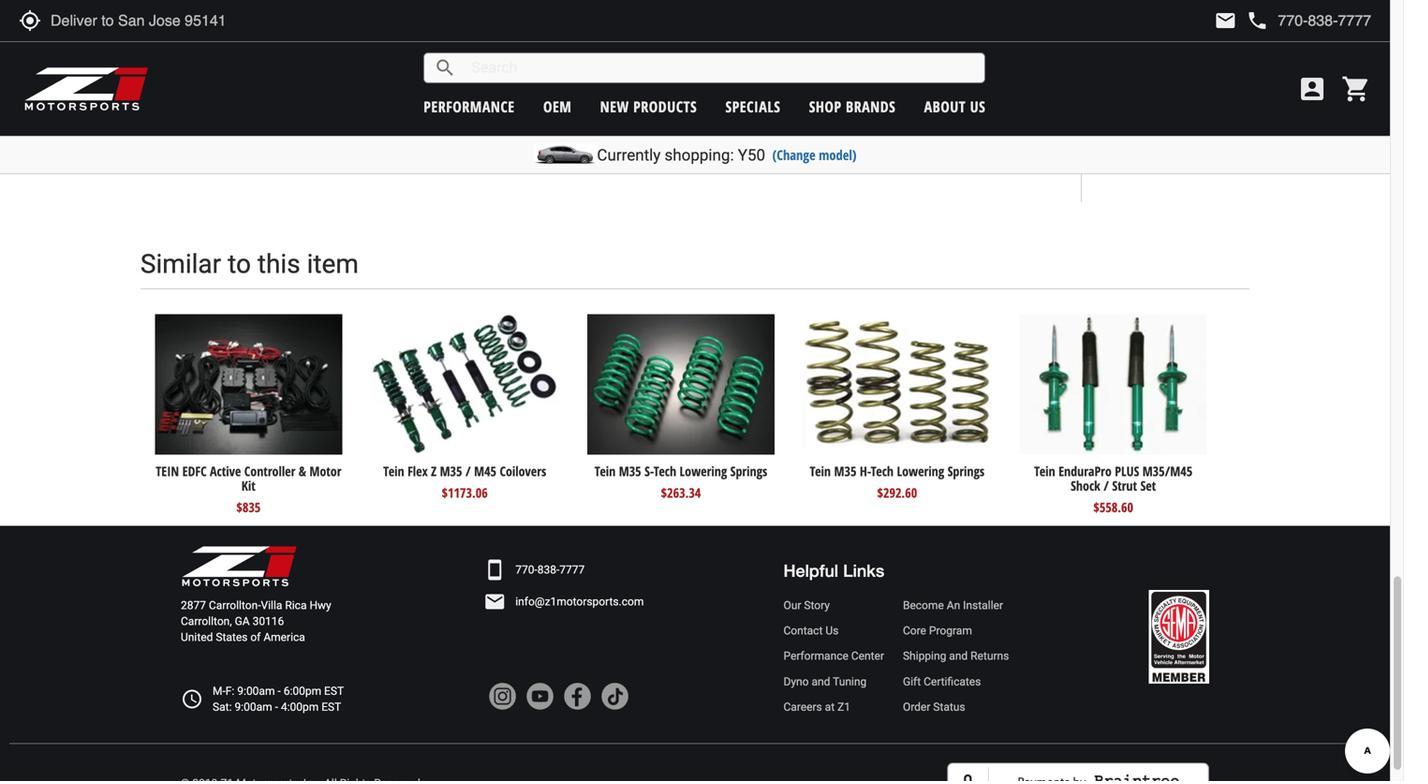 Task type: locate. For each thing, give the bounding box(es) containing it.
0 vertical spatial plus
[[598, 72, 637, 90]]

- left 6:00pm
[[278, 685, 281, 698]]

of
[[250, 631, 261, 644]]

est
[[324, 685, 344, 698], [322, 701, 341, 714]]

tech inside tein m35 s-tech lowering springs $263.34
[[654, 463, 677, 480]]

1 tein from the left
[[383, 463, 404, 480]]

0 vertical spatial m45
[[724, 156, 754, 173]]

sema member logo image
[[1149, 590, 1210, 684]]

tech up $292.60
[[871, 463, 894, 480]]

oem link
[[543, 97, 572, 117]]

email
[[484, 591, 506, 613]]

9:00am right sat:
[[235, 701, 272, 714]]

my_location
[[19, 9, 41, 32]]

lowering
[[680, 463, 727, 480], [897, 463, 945, 480]]

tein
[[156, 463, 179, 480]]

/ inside tein endurapro plus m35/m45 shock / strut set $558.60
[[1104, 477, 1109, 495]]

0 horizontal spatial edfc
[[182, 463, 207, 480]]

endurapro up damping
[[523, 72, 594, 90]]

lowering up $263.34
[[680, 463, 727, 480]]

z
[[431, 463, 437, 480]]

shopping:
[[665, 146, 734, 164]]

2 lowering from the left
[[897, 463, 945, 480]]

1 vertical spatial est
[[322, 701, 341, 714]]

ga
[[235, 615, 250, 628]]

m45 for 2005-2010 infiniti m35 / m45
[[724, 156, 754, 173]]

with
[[735, 72, 763, 90]]

0 vertical spatial endurapro
[[523, 72, 594, 90]]

performance
[[424, 97, 515, 117]]

contact us link
[[784, 623, 884, 639]]

coilovers
[[500, 463, 546, 480]]

us down easy
[[970, 97, 986, 117]]

adjustment
[[624, 94, 699, 111]]

1 horizontal spatial /
[[715, 156, 720, 173]]

1 horizontal spatial tech
[[871, 463, 894, 480]]

tein for tein m35 s-tech lowering springs $263.34
[[595, 463, 616, 480]]

3 tein from the left
[[810, 463, 831, 480]]

access_time m-f: 9:00am - 6:00pm est sat: 9:00am - 4:00pm est
[[181, 685, 344, 714]]

(change
[[773, 146, 816, 164]]

/ for infiniti
[[715, 156, 720, 173]]

lowering for $263.34
[[680, 463, 727, 480]]

info@z1motorsports.com
[[516, 595, 644, 608]]

z1
[[838, 701, 851, 714]]

springs inside tein m35 h-tech lowering springs $292.60
[[948, 463, 985, 480]]

2005-
[[561, 156, 600, 173]]

tech up $263.34
[[654, 463, 677, 480]]

1 vertical spatial m45
[[474, 463, 497, 480]]

rica
[[285, 599, 307, 612]]

1 lowering from the left
[[680, 463, 727, 480]]

us for contact us
[[826, 625, 839, 638]]

lowering inside tein m35 h-tech lowering springs $292.60
[[897, 463, 945, 480]]

1 horizontal spatial m45
[[724, 156, 754, 173]]

united
[[181, 631, 213, 644]]

/ up $1173.06
[[466, 463, 471, 480]]

similar to this item
[[140, 249, 359, 280]]

which
[[885, 72, 925, 90]]

item
[[307, 249, 359, 280]]

tein inside tein m35 h-tech lowering springs $292.60
[[810, 463, 831, 480]]

performance
[[784, 650, 849, 663]]

7777
[[560, 563, 585, 577]]

0 horizontal spatial lowering
[[680, 463, 727, 480]]

plus left set on the bottom right of the page
[[1115, 463, 1140, 480]]

tein inside tein m35 s-tech lowering springs $263.34
[[595, 463, 616, 480]]

0 vertical spatial the
[[767, 72, 788, 90]]

$835
[[236, 498, 261, 516]]

tein left flex
[[383, 463, 404, 480]]

1 horizontal spatial lowering
[[897, 463, 945, 480]]

us for about us
[[970, 97, 986, 117]]

flex
[[408, 463, 428, 480]]

tein left s-
[[595, 463, 616, 480]]

us inside contact us "link"
[[826, 625, 839, 638]]

edfc right tein
[[182, 463, 207, 480]]

1 horizontal spatial springs
[[948, 463, 985, 480]]

tiktok link image
[[601, 683, 629, 711]]

springs inside tein m35 s-tech lowering springs $263.34
[[731, 463, 768, 480]]

m45 left (change
[[724, 156, 754, 173]]

shop brands link
[[809, 97, 896, 117]]

the up driver's
[[767, 72, 788, 90]]

the down the with
[[738, 94, 759, 111]]

0 horizontal spatial m45
[[474, 463, 497, 480]]

2 springs from the left
[[948, 463, 985, 480]]

returns
[[971, 650, 1009, 663]]

edfc up the shop
[[792, 72, 831, 90]]

fits:
[[523, 123, 547, 143]]

performance center
[[784, 650, 884, 663]]

tuning
[[833, 675, 867, 689]]

m35 inside tein m35 s-tech lowering springs $263.34
[[619, 463, 642, 480]]

m45
[[724, 156, 754, 173], [474, 463, 497, 480]]

and inside dyno and tuning link
[[812, 675, 830, 689]]

tech inside tein m35 h-tech lowering springs $292.60
[[871, 463, 894, 480]]

0 horizontal spatial endurapro
[[523, 72, 594, 90]]

$558.60
[[1094, 498, 1134, 516]]

careers
[[784, 701, 822, 714]]

currently shopping: y50 (change model)
[[597, 146, 857, 164]]

and down "core program" link
[[949, 650, 968, 663]]

us
[[970, 97, 986, 117], [826, 625, 839, 638]]

-
[[278, 685, 281, 698], [275, 701, 278, 714]]

contact us
[[784, 625, 839, 638]]

1 horizontal spatial endurapro
[[1059, 463, 1112, 480]]

plus up new
[[598, 72, 637, 90]]

installer
[[963, 599, 1003, 612]]

endurapro inside tein endurapro plus m35/m45 shock / strut set $558.60
[[1059, 463, 1112, 480]]

tein left shock
[[1035, 463, 1056, 480]]

0 vertical spatial edfc
[[792, 72, 831, 90]]

phone
[[1247, 9, 1269, 32]]

endurapro left the strut
[[1059, 463, 1112, 480]]

m35
[[681, 156, 711, 173], [440, 463, 462, 480], [619, 463, 642, 480], [834, 463, 857, 480]]

/
[[715, 156, 720, 173], [466, 463, 471, 480], [1104, 477, 1109, 495]]

/ inside the tein flex z m35 / m45 coilovers $1173.06
[[466, 463, 471, 480]]

- left 4:00pm
[[275, 701, 278, 714]]

from
[[703, 94, 734, 111]]

0 vertical spatial and
[[949, 650, 968, 663]]

2 horizontal spatial /
[[1104, 477, 1109, 495]]

1 vertical spatial and
[[812, 675, 830, 689]]

0 horizontal spatial and
[[812, 675, 830, 689]]

&
[[299, 463, 306, 480]]

new products
[[600, 97, 697, 117]]

m35 right infiniti
[[681, 156, 711, 173]]

0 horizontal spatial the
[[738, 94, 759, 111]]

m45 inside the tein flex z m35 / m45 coilovers $1173.06
[[474, 463, 497, 480]]

order status
[[903, 701, 966, 714]]

1 horizontal spatial us
[[970, 97, 986, 117]]

4 tein from the left
[[1035, 463, 1056, 480]]

compatible
[[656, 72, 731, 90]]

gift
[[903, 675, 921, 689]]

lowering inside tein m35 s-tech lowering springs $263.34
[[680, 463, 727, 480]]

tein
[[383, 463, 404, 480], [595, 463, 616, 480], [810, 463, 831, 480], [1035, 463, 1056, 480]]

9:00am
[[237, 685, 275, 698], [235, 701, 272, 714]]

status
[[933, 701, 966, 714]]

est right 4:00pm
[[322, 701, 341, 714]]

specials
[[726, 97, 781, 117]]

instagram link image
[[488, 683, 517, 711]]

/ left the strut
[[1104, 477, 1109, 495]]

m35 left s-
[[619, 463, 642, 480]]

phone link
[[1247, 9, 1372, 32]]

0 horizontal spatial plus
[[598, 72, 637, 90]]

770-838-7777 link
[[516, 562, 585, 578]]

tein edfc active controller & motor kit $835
[[156, 463, 341, 516]]

series,
[[835, 72, 881, 90]]

1 vertical spatial endurapro
[[1059, 463, 1112, 480]]

and right the dyno
[[812, 675, 830, 689]]

new products link
[[600, 97, 697, 117]]

tein left h-
[[810, 463, 831, 480]]

0 vertical spatial -
[[278, 685, 281, 698]]

1 horizontal spatial and
[[949, 650, 968, 663]]

active
[[210, 463, 241, 480]]

springs
[[731, 463, 768, 480], [948, 463, 985, 480]]

shopping_cart
[[1342, 74, 1372, 104]]

0 horizontal spatial us
[[826, 625, 839, 638]]

m35 right z
[[440, 463, 462, 480]]

1 horizontal spatial the
[[767, 72, 788, 90]]

endurapro inside endurapro plus is compatible with the edfc series, which offer easy damping force adjustment from the driver's seat.
[[523, 72, 594, 90]]

plus
[[598, 72, 637, 90], [1115, 463, 1140, 480]]

2 tein from the left
[[595, 463, 616, 480]]

1 vertical spatial -
[[275, 701, 278, 714]]

m45 up $1173.06
[[474, 463, 497, 480]]

m35 left h-
[[834, 463, 857, 480]]

and inside "shipping and returns" link
[[949, 650, 968, 663]]

tein for tein flex z m35 / m45 coilovers $1173.06
[[383, 463, 404, 480]]

est right 6:00pm
[[324, 685, 344, 698]]

tein inside tein endurapro plus m35/m45 shock / strut set $558.60
[[1035, 463, 1056, 480]]

y50
[[738, 146, 766, 164]]

0 horizontal spatial tech
[[654, 463, 677, 480]]

/ left y50
[[715, 156, 720, 173]]

1 vertical spatial plus
[[1115, 463, 1140, 480]]

and for tuning
[[812, 675, 830, 689]]

america
[[264, 631, 305, 644]]

9:00am right the f:
[[237, 685, 275, 698]]

1 tech from the left
[[654, 463, 677, 480]]

shipping
[[903, 650, 947, 663]]

lowering up $292.60
[[897, 463, 945, 480]]

1 springs from the left
[[731, 463, 768, 480]]

0 vertical spatial us
[[970, 97, 986, 117]]

mail link
[[1215, 9, 1237, 32]]

2 tech from the left
[[871, 463, 894, 480]]

0 horizontal spatial springs
[[731, 463, 768, 480]]

838-
[[538, 563, 560, 577]]

0 horizontal spatial /
[[466, 463, 471, 480]]

shipping and returns
[[903, 650, 1009, 663]]

1 horizontal spatial edfc
[[792, 72, 831, 90]]

villa
[[261, 599, 282, 612]]

1 horizontal spatial plus
[[1115, 463, 1140, 480]]

1 vertical spatial edfc
[[182, 463, 207, 480]]

1 vertical spatial us
[[826, 625, 839, 638]]

tein inside the tein flex z m35 / m45 coilovers $1173.06
[[383, 463, 404, 480]]

order
[[903, 701, 931, 714]]

search
[[434, 57, 457, 79]]

account_box link
[[1293, 74, 1332, 104]]

us down our story link
[[826, 625, 839, 638]]

about us link
[[924, 97, 986, 117]]

an
[[947, 599, 961, 612]]

tech
[[654, 463, 677, 480], [871, 463, 894, 480]]

shop
[[809, 97, 842, 117]]



Task type: describe. For each thing, give the bounding box(es) containing it.
set
[[1141, 477, 1156, 495]]

shipping and returns link
[[903, 649, 1009, 665]]

$263.34
[[661, 484, 701, 502]]

products
[[633, 97, 697, 117]]

springs for tein m35 h-tech lowering springs
[[948, 463, 985, 480]]

m35 inside tein m35 h-tech lowering springs $292.60
[[834, 463, 857, 480]]

become an installer
[[903, 599, 1003, 612]]

2010
[[600, 156, 633, 173]]

center
[[852, 650, 884, 663]]

tein for tein m35 h-tech lowering springs $292.60
[[810, 463, 831, 480]]

smartphone
[[484, 559, 506, 581]]

about
[[924, 97, 966, 117]]

damping
[[523, 94, 582, 111]]

become an installer link
[[903, 598, 1009, 614]]

4:00pm
[[281, 701, 319, 714]]

become
[[903, 599, 944, 612]]

account_box
[[1298, 74, 1328, 104]]

1 vertical spatial the
[[738, 94, 759, 111]]

m45 for tein flex z m35 / m45 coilovers $1173.06
[[474, 463, 497, 480]]

z1 company logo image
[[181, 545, 298, 588]]

mail
[[1215, 9, 1237, 32]]

links
[[843, 561, 885, 581]]

h-
[[860, 463, 871, 480]]

model)
[[819, 146, 857, 164]]

access_time
[[181, 688, 203, 711]]

driver's
[[763, 94, 813, 111]]

hwy
[[310, 599, 331, 612]]

sat:
[[213, 701, 232, 714]]

shop brands
[[809, 97, 896, 117]]

(change model) link
[[773, 146, 857, 164]]

strut
[[1112, 477, 1137, 495]]

plus inside tein endurapro plus m35/m45 shock / strut set $558.60
[[1115, 463, 1140, 480]]

0 vertical spatial 9:00am
[[237, 685, 275, 698]]

states
[[216, 631, 248, 644]]

dyno and tuning link
[[784, 674, 884, 690]]

core program
[[903, 625, 972, 638]]

performance link
[[424, 97, 515, 117]]

order status link
[[903, 699, 1009, 715]]

shock
[[1071, 477, 1101, 495]]

core
[[903, 625, 927, 638]]

carrollton-
[[209, 599, 261, 612]]

770-
[[516, 563, 538, 577]]

this
[[258, 249, 300, 280]]

0 vertical spatial est
[[324, 685, 344, 698]]

easy
[[963, 72, 994, 90]]

our
[[784, 599, 801, 612]]

youtube link image
[[526, 683, 554, 711]]

offer
[[929, 72, 959, 90]]

lowering for $292.60
[[897, 463, 945, 480]]

Search search field
[[457, 53, 985, 82]]

motor
[[310, 463, 341, 480]]

2005-2010 infiniti m35 / m45
[[561, 156, 754, 173]]

shopping_cart link
[[1337, 74, 1372, 104]]

story
[[804, 599, 830, 612]]

and for returns
[[949, 650, 968, 663]]

contact
[[784, 625, 823, 638]]

6:00pm
[[284, 685, 321, 698]]

springs for tein m35 s-tech lowering springs
[[731, 463, 768, 480]]

our story link
[[784, 598, 884, 614]]

edfc inside endurapro plus is compatible with the edfc series, which offer easy damping force adjustment from the driver's seat.
[[792, 72, 831, 90]]

at
[[825, 701, 835, 714]]

seat.
[[817, 94, 849, 111]]

edfc inside tein edfc active controller & motor kit $835
[[182, 463, 207, 480]]

tein m35 s-tech lowering springs $263.34
[[595, 463, 768, 502]]

email info@z1motorsports.com
[[484, 591, 644, 613]]

/ for z
[[466, 463, 471, 480]]

mail phone
[[1215, 9, 1269, 32]]

careers at z1 link
[[784, 699, 884, 715]]

oem
[[543, 97, 572, 117]]

m35 inside the tein flex z m35 / m45 coilovers $1173.06
[[440, 463, 462, 480]]

is
[[641, 72, 652, 90]]

helpful
[[784, 561, 839, 581]]

performance center link
[[784, 649, 884, 665]]

30116
[[253, 615, 284, 628]]

z1 motorsports logo image
[[23, 66, 149, 112]]

dyno
[[784, 675, 809, 689]]

plus inside endurapro plus is compatible with the edfc series, which offer easy damping force adjustment from the driver's seat.
[[598, 72, 637, 90]]

2877 carrollton-villa rica hwy carrollton, ga 30116 united states of america
[[181, 599, 331, 644]]

controller
[[244, 463, 295, 480]]

facebook link image
[[563, 683, 591, 711]]

dyno and tuning
[[784, 675, 867, 689]]

program
[[929, 625, 972, 638]]

gift certificates link
[[903, 674, 1009, 690]]

1 vertical spatial 9:00am
[[235, 701, 272, 714]]

tein flex z m35 / m45 coilovers $1173.06
[[383, 463, 546, 502]]

currently
[[597, 146, 661, 164]]

tein for tein endurapro plus m35/m45 shock / strut set $558.60
[[1035, 463, 1056, 480]]

$1173.06
[[442, 484, 488, 502]]

about us
[[924, 97, 986, 117]]

certificates
[[924, 675, 981, 689]]

careers at z1
[[784, 701, 851, 714]]

tech for $263.34
[[654, 463, 677, 480]]

tech for $292.60
[[871, 463, 894, 480]]

similar
[[140, 249, 221, 280]]



Task type: vqa. For each thing, say whether or not it's contained in the screenshot.
Tech corresponding to $263.34
yes



